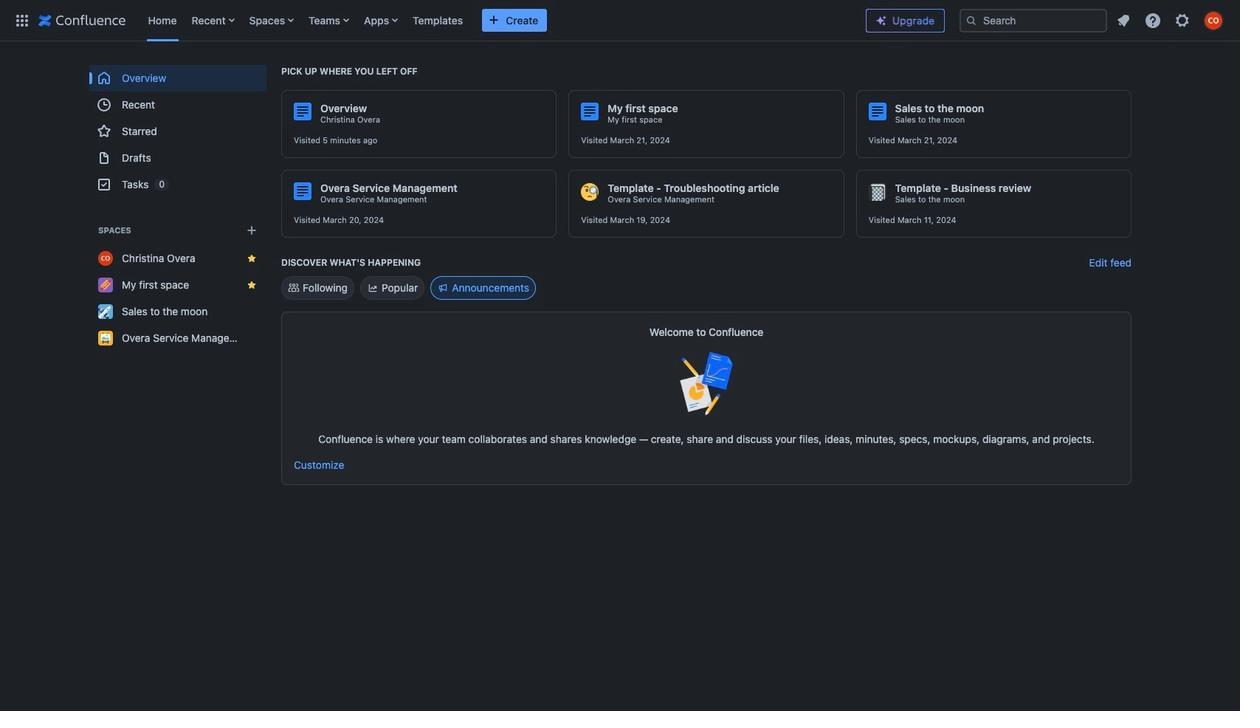 Task type: locate. For each thing, give the bounding box(es) containing it.
notification icon image
[[1115, 11, 1133, 29]]

:face_with_monocle: image
[[581, 183, 599, 201], [581, 183, 599, 201]]

help icon image
[[1144, 11, 1162, 29]]

banner
[[0, 0, 1240, 44]]

Search field
[[960, 8, 1108, 32]]

unstar this space image
[[246, 279, 258, 291]]

1 horizontal spatial list
[[1111, 7, 1232, 34]]

group
[[89, 65, 267, 198]]

0 horizontal spatial list
[[141, 0, 854, 41]]

:notebook: image
[[869, 183, 887, 201]]

list for the appswitcher icon
[[141, 0, 854, 41]]

list
[[141, 0, 854, 41], [1111, 7, 1232, 34]]

appswitcher icon image
[[13, 11, 31, 29]]

premium image
[[876, 15, 888, 27]]

None search field
[[960, 8, 1108, 32]]

settings icon image
[[1174, 11, 1192, 29]]

confluence image
[[38, 11, 126, 29], [38, 11, 126, 29]]



Task type: vqa. For each thing, say whether or not it's contained in the screenshot.
second Unstar this space 'icon'
yes



Task type: describe. For each thing, give the bounding box(es) containing it.
global element
[[9, 0, 854, 41]]

search image
[[966, 14, 978, 26]]

:notebook: image
[[869, 183, 887, 201]]

unstar this space image
[[246, 253, 258, 264]]

create a space image
[[243, 222, 261, 239]]

list for premium icon
[[1111, 7, 1232, 34]]



